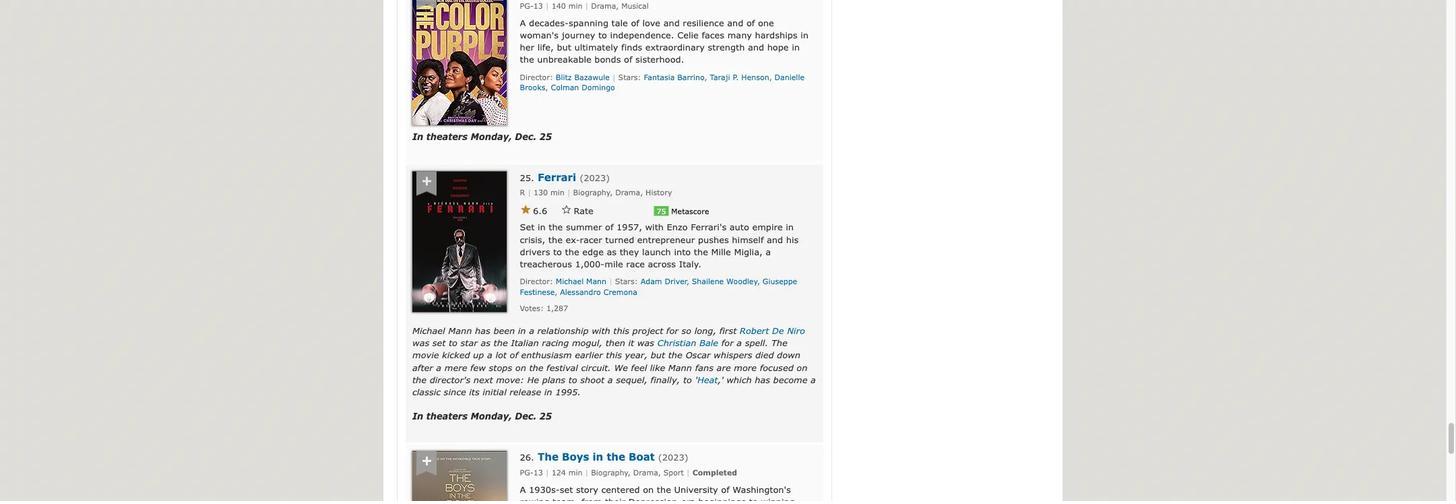 Task type: vqa. For each thing, say whether or not it's contained in the screenshot.
Heat 'link'
yes



Task type: locate. For each thing, give the bounding box(es) containing it.
votes: 1,287
[[520, 304, 568, 313]]

to inside michael mann has been in a relationship with this project for so long, first robert de niro was set to star as the italian racing mogul, then it was christian bale
[[449, 338, 458, 348]]

(2023) up rate
[[580, 173, 610, 183]]

blitz bazawule link
[[556, 73, 610, 82]]

spanning
[[569, 18, 608, 28]]

0 vertical spatial this
[[613, 326, 629, 336]]

the up depression- on the bottom left of the page
[[657, 485, 671, 495]]

depression-
[[629, 497, 681, 501]]

to up 1995.
[[569, 375, 577, 385]]

of up turned
[[605, 222, 614, 233]]

university
[[674, 485, 718, 495]]

the down "after"
[[412, 375, 427, 385]]

min down ferrari
[[551, 189, 565, 198]]

dec. up the 25.
[[515, 132, 536, 142]]

1 vertical spatial director:
[[520, 277, 553, 287]]

michael
[[556, 277, 584, 287], [412, 326, 445, 336]]

mann up star on the bottom left of page
[[448, 326, 472, 336]]

after
[[412, 362, 433, 373]]

1 vertical spatial 13
[[534, 468, 543, 477]]

its
[[469, 387, 480, 397]]

of
[[631, 18, 639, 28], [747, 18, 755, 28], [624, 54, 632, 65], [605, 222, 614, 233], [510, 350, 518, 361], [721, 485, 730, 495]]

0 vertical spatial for
[[666, 326, 678, 336]]

0 vertical spatial mann
[[586, 277, 606, 287]]

bonds
[[595, 54, 621, 65]]

the up 'lot'
[[494, 338, 508, 348]]

0 vertical spatial the
[[771, 338, 788, 348]]

shoot
[[580, 375, 605, 385]]

1 monday, from the top
[[471, 132, 512, 142]]

in theaters monday, dec. 25 up the 25.
[[412, 132, 552, 142]]

bale
[[700, 338, 718, 348]]

of inside a 1930s-set story centered on the university of washington's rowing team, from their depression-era beginnings to winnin
[[721, 485, 730, 495]]

colman domingo link
[[551, 83, 615, 92]]

1 vertical spatial the
[[538, 451, 559, 463]]

1 vertical spatial set
[[560, 485, 573, 495]]

a inside michael mann has been in a relationship with this project for so long, first robert de niro was set to star as the italian racing mogul, then it was christian bale
[[529, 326, 534, 336]]

niro
[[787, 326, 805, 336]]

lot
[[496, 350, 507, 361]]

biography, inside 25. ferrari (2023) r | 130 min | biography, drama, history
[[573, 189, 613, 198]]

1 vertical spatial stars:
[[615, 277, 638, 287]]

1 vertical spatial for
[[721, 338, 734, 348]]

| left 124
[[546, 468, 549, 477]]

was up movie
[[412, 338, 429, 348]]

first
[[719, 326, 737, 336]]

finally,
[[651, 375, 680, 385]]

25.
[[520, 173, 534, 183]]

1 vertical spatial 25
[[539, 411, 552, 422]]

0 vertical spatial 13
[[534, 1, 543, 10]]

1 vertical spatial this
[[606, 350, 622, 361]]

stars: down bonds
[[618, 73, 641, 82]]

has up star on the bottom left of page
[[475, 326, 490, 336]]

| up spanning at the left of the page
[[585, 1, 588, 10]]

to
[[598, 30, 607, 40], [553, 247, 562, 257], [449, 338, 458, 348], [569, 375, 577, 385], [683, 375, 692, 385], [749, 497, 758, 501]]

0 horizontal spatial on
[[515, 362, 526, 373]]

0 vertical spatial pg-
[[520, 1, 534, 10]]

0 horizontal spatial but
[[557, 42, 571, 53]]

boys
[[562, 451, 589, 463]]

0 vertical spatial stars:
[[618, 73, 641, 82]]

a inside a 1930s-set story centered on the university of washington's rowing team, from their depression-era beginnings to winnin
[[520, 485, 526, 495]]

0 vertical spatial but
[[557, 42, 571, 53]]

with inside michael mann has been in a relationship with this project for so long, first robert de niro was set to star as the italian racing mogul, then it was christian bale
[[592, 326, 610, 336]]

his
[[786, 234, 799, 245]]

1 vertical spatial a
[[520, 485, 526, 495]]

0 vertical spatial as
[[607, 247, 617, 257]]

in down plans
[[544, 387, 552, 397]]

1 vertical spatial drama,
[[615, 189, 643, 198]]

a up woman's
[[520, 18, 526, 28]]

0 horizontal spatial (2023)
[[580, 173, 610, 183]]

monday,
[[471, 132, 512, 142], [471, 411, 512, 422]]

rate
[[574, 206, 594, 216]]

on up depression- on the bottom left of the page
[[643, 485, 654, 495]]

, left danielle on the top of the page
[[769, 73, 772, 82]]

like
[[650, 362, 665, 373]]

0 vertical spatial 25
[[539, 132, 552, 142]]

then
[[606, 338, 625, 348]]

| right sport
[[687, 468, 690, 477]]

in right boys
[[593, 451, 603, 463]]

danielle
[[775, 73, 805, 82]]

musical
[[621, 1, 649, 10]]

1930s-
[[529, 485, 560, 495]]

christian
[[657, 338, 696, 348]]

drama, inside '26. the boys in the boat (2023) pg-13 | 124 min | biography, drama, sport | completed'
[[633, 468, 661, 477]]

biography, up centered
[[591, 468, 631, 477]]

a for a decades-spanning tale of love and resilience and of one woman's journey to independence. celie faces many hardships in her life, but ultimately finds extraordinary strength and hope in the unbreakable bonds of sisterhood.
[[520, 18, 526, 28]]

in up his
[[786, 222, 794, 233]]

their
[[605, 497, 625, 501]]

in up italian
[[518, 326, 526, 336]]

votes:
[[520, 304, 544, 313]]

plans
[[542, 375, 565, 385]]

1 vertical spatial with
[[592, 326, 610, 336]]

on up become
[[797, 362, 808, 373]]

2 was from the left
[[637, 338, 654, 348]]

but
[[557, 42, 571, 53], [651, 350, 665, 361]]

danielle brooks
[[520, 73, 805, 92]]

as inside michael mann has been in a relationship with this project for so long, first robert de niro was set to star as the italian racing mogul, then it was christian bale
[[481, 338, 491, 348]]

this inside the for a spell. the movie kicked up a lot of enthusiasm earlier this year, but the oscar whispers died down after a mere few stops on the festival circuit. we feel like mann fans are more focused on the director's next move: he plans to shoot a sequel, finally, to '
[[606, 350, 622, 361]]

as
[[607, 247, 617, 257], [481, 338, 491, 348]]

rowing
[[520, 497, 550, 501]]

de
[[772, 326, 784, 336]]

cremona
[[604, 288, 637, 297]]

1 vertical spatial dec.
[[515, 411, 536, 422]]

down
[[777, 350, 801, 361]]

1 horizontal spatial the
[[771, 338, 788, 348]]

0 vertical spatial monday,
[[471, 132, 512, 142]]

been
[[494, 326, 515, 336]]

a right shoot
[[608, 375, 613, 385]]

shailene woodley link
[[692, 277, 758, 287]]

to up kicked
[[449, 338, 458, 348]]

(2023)
[[580, 173, 610, 183], [658, 452, 688, 463]]

0 vertical spatial director:
[[520, 73, 553, 82]]

summer
[[566, 222, 602, 233]]

for down first
[[721, 338, 734, 348]]

2 in theaters monday, dec. 25 from the top
[[412, 411, 552, 422]]

a up rowing
[[520, 485, 526, 495]]

has inside ,' which has become a classic since its initial release in 1995.
[[755, 375, 770, 385]]

feel
[[631, 362, 647, 373]]

1 vertical spatial min
[[551, 189, 565, 198]]

0 vertical spatial dec.
[[515, 132, 536, 142]]

0 vertical spatial in
[[412, 132, 423, 142]]

min
[[568, 1, 582, 10], [551, 189, 565, 198], [568, 468, 582, 477]]

0 horizontal spatial with
[[592, 326, 610, 336]]

set up movie
[[432, 338, 446, 348]]

1 in theaters monday, dec. 25 from the top
[[412, 132, 552, 142]]

click to add to watchlist image
[[414, 0, 439, 10], [414, 172, 439, 198], [414, 452, 439, 477]]

, down italy.
[[687, 277, 689, 287]]

with up entrepreneur
[[645, 222, 664, 233]]

with inside 75 metascore set in the summer of 1957, with enzo ferrari's auto empire in crisis, the ex-racer turned entrepreneur pushes himself and his drivers to the edge as they launch into the mille miglia, a treacherous 1,000-mile race across italy.
[[645, 222, 664, 233]]

1 horizontal spatial michael
[[556, 277, 584, 287]]

2 horizontal spatial mann
[[668, 362, 692, 373]]

0 horizontal spatial was
[[412, 338, 429, 348]]

(2023) inside '26. the boys in the boat (2023) pg-13 | 124 min | biography, drama, sport | completed'
[[658, 452, 688, 463]]

, colman domingo
[[546, 83, 615, 92]]

1 horizontal spatial on
[[643, 485, 654, 495]]

2 director: from the top
[[520, 277, 553, 287]]

0 vertical spatial set
[[432, 338, 446, 348]]

1 horizontal spatial but
[[651, 350, 665, 361]]

0 vertical spatial a
[[520, 18, 526, 28]]

entrepreneur
[[637, 234, 695, 245]]

1 horizontal spatial mann
[[586, 277, 606, 287]]

director: up festinese at the left
[[520, 277, 553, 287]]

of right 'lot'
[[510, 350, 518, 361]]

drama, down boat
[[633, 468, 661, 477]]

the
[[771, 338, 788, 348], [538, 451, 559, 463]]

the color purple image
[[412, 0, 507, 126]]

0 horizontal spatial as
[[481, 338, 491, 348]]

love
[[642, 18, 660, 28]]

director: for brooks
[[520, 73, 553, 82]]

the inside '26. the boys in the boat (2023) pg-13 | 124 min | biography, drama, sport | completed'
[[538, 451, 559, 463]]

to inside a 1930s-set story centered on the university of washington's rowing team, from their depression-era beginnings to winnin
[[749, 497, 758, 501]]

the left boat
[[607, 451, 625, 463]]

many
[[728, 30, 752, 40]]

0 horizontal spatial michael
[[412, 326, 445, 336]]

1 horizontal spatial has
[[755, 375, 770, 385]]

the inside '26. the boys in the boat (2023) pg-13 | 124 min | biography, drama, sport | completed'
[[607, 451, 625, 463]]

a right miglia,
[[766, 247, 771, 257]]

danielle brooks link
[[520, 73, 805, 92]]

1 vertical spatial theaters
[[426, 411, 468, 422]]

sisterhood.
[[635, 54, 684, 65]]

to down washington's
[[749, 497, 758, 501]]

2 13 from the top
[[534, 468, 543, 477]]

a up italian
[[529, 326, 534, 336]]

min down boys
[[568, 468, 582, 477]]

1 vertical spatial click to add to watchlist image
[[414, 172, 439, 198]]

0 vertical spatial biography,
[[573, 189, 613, 198]]

stars: up cremona
[[615, 277, 638, 287]]

2 dec. from the top
[[515, 411, 536, 422]]

2 vertical spatial mann
[[668, 362, 692, 373]]

empire
[[752, 222, 783, 233]]

1 vertical spatial monday,
[[471, 411, 512, 422]]

biography, up rate
[[573, 189, 613, 198]]

click to add to watchlist image for ferrari
[[414, 172, 439, 198]]

1 horizontal spatial as
[[607, 247, 617, 257]]

a up the whispers
[[737, 338, 742, 348]]

0 horizontal spatial set
[[432, 338, 446, 348]]

for up 'christian'
[[666, 326, 678, 336]]

the inside a 1930s-set story centered on the university of washington's rowing team, from their depression-era beginnings to winnin
[[657, 485, 671, 495]]

0 vertical spatial theaters
[[426, 132, 468, 142]]

1 vertical spatial in
[[412, 411, 423, 422]]

with up the mogul,
[[592, 326, 610, 336]]

1 vertical spatial biography,
[[591, 468, 631, 477]]

pg- down 26.
[[520, 468, 534, 477]]

spell.
[[745, 338, 768, 348]]

(2023) up sport
[[658, 452, 688, 463]]

a
[[520, 18, 526, 28], [520, 485, 526, 495]]

independence.
[[610, 30, 674, 40]]

75 metascore set in the summer of 1957, with enzo ferrari's auto empire in crisis, the ex-racer turned entrepreneur pushes himself and his drivers to the edge as they launch into the mille miglia, a treacherous 1,000-mile race across italy.
[[520, 207, 799, 269]]

to up treacherous
[[553, 247, 562, 257]]

1 vertical spatial has
[[755, 375, 770, 385]]

1 vertical spatial mann
[[448, 326, 472, 336]]

the down ex-
[[565, 247, 579, 257]]

1 horizontal spatial for
[[721, 338, 734, 348]]

this up then
[[613, 326, 629, 336]]

a inside a decades-spanning tale of love and resilience and of one woman's journey to independence. celie faces many hardships in her life, but ultimately finds extraordinary strength and hope in the unbreakable bonds of sisterhood.
[[520, 18, 526, 28]]

13 up 1930s-
[[534, 468, 543, 477]]

0 vertical spatial has
[[475, 326, 490, 336]]

mann inside michael mann has been in a relationship with this project for so long, first robert de niro was set to star as the italian racing mogul, then it was christian bale
[[448, 326, 472, 336]]

died
[[755, 350, 774, 361]]

barrino
[[677, 73, 705, 82]]

it
[[628, 338, 634, 348]]

sport
[[664, 468, 684, 477]]

drama,
[[591, 1, 619, 10], [615, 189, 643, 198], [633, 468, 661, 477]]

1 vertical spatial michael
[[412, 326, 445, 336]]

but up unbreakable in the top of the page
[[557, 42, 571, 53]]

1 click to add to watchlist image from the top
[[414, 0, 439, 10]]

1 horizontal spatial was
[[637, 338, 654, 348]]

set inside michael mann has been in a relationship with this project for so long, first robert de niro was set to star as the italian racing mogul, then it was christian bale
[[432, 338, 446, 348]]

25 down release
[[539, 411, 552, 422]]

2 a from the top
[[520, 485, 526, 495]]

1 13 from the top
[[534, 1, 543, 10]]

1,000-
[[575, 259, 605, 269]]

0 horizontal spatial mann
[[448, 326, 472, 336]]

this inside michael mann has been in a relationship with this project for so long, first robert de niro was set to star as the italian racing mogul, then it was christian bale
[[613, 326, 629, 336]]

as inside 75 metascore set in the summer of 1957, with enzo ferrari's auto empire in crisis, the ex-racer turned entrepreneur pushes himself and his drivers to the edge as they launch into the mille miglia, a treacherous 1,000-mile race across italy.
[[607, 247, 617, 257]]

140
[[552, 1, 566, 10]]

to inside a decades-spanning tale of love and resilience and of one woman's journey to independence. celie faces many hardships in her life, but ultimately finds extraordinary strength and hope in the unbreakable bonds of sisterhood.
[[598, 30, 607, 40]]

a
[[766, 247, 771, 257], [529, 326, 534, 336], [737, 338, 742, 348], [487, 350, 492, 361], [436, 362, 441, 373], [608, 375, 613, 385], [811, 375, 816, 385]]

in theaters monday, dec. 25 down its
[[412, 411, 552, 422]]

set up team,
[[560, 485, 573, 495]]

0 vertical spatial with
[[645, 222, 664, 233]]

mann up , alessandro cremona
[[586, 277, 606, 287]]

as up mile
[[607, 247, 617, 257]]

1 a from the top
[[520, 18, 526, 28]]

2 pg- from the top
[[520, 468, 534, 477]]

a right up
[[487, 350, 492, 361]]

her
[[520, 42, 534, 53]]

0 vertical spatial click to add to watchlist image
[[414, 0, 439, 10]]

0 vertical spatial michael
[[556, 277, 584, 287]]

2 click to add to watchlist image from the top
[[414, 172, 439, 198]]

1 horizontal spatial with
[[645, 222, 664, 233]]

(2023) inside 25. ferrari (2023) r | 130 min | biography, drama, history
[[580, 173, 610, 183]]

tale
[[612, 18, 628, 28]]

1 horizontal spatial (2023)
[[658, 452, 688, 463]]

1 horizontal spatial set
[[560, 485, 573, 495]]

0 horizontal spatial has
[[475, 326, 490, 336]]

we
[[614, 362, 628, 373]]

as up up
[[481, 338, 491, 348]]

0 horizontal spatial the
[[538, 451, 559, 463]]

in right hope
[[792, 42, 800, 53]]

,
[[705, 73, 707, 82], [769, 73, 772, 82], [546, 83, 548, 92], [687, 277, 689, 287], [758, 277, 760, 287], [555, 288, 557, 297]]

the up 124
[[538, 451, 559, 463]]

1 theaters from the top
[[426, 132, 468, 142]]

has down focused
[[755, 375, 770, 385]]

0 horizontal spatial for
[[666, 326, 678, 336]]

1 vertical spatial (2023)
[[658, 452, 688, 463]]

fantasia barrino link
[[644, 73, 705, 82]]

move:
[[496, 375, 524, 385]]

of up the independence.
[[631, 18, 639, 28]]

drama, inside 25. ferrari (2023) r | 130 min | biography, drama, history
[[615, 189, 643, 198]]

0 vertical spatial (2023)
[[580, 173, 610, 183]]

has inside michael mann has been in a relationship with this project for so long, first robert de niro was set to star as the italian racing mogul, then it was christian bale
[[475, 326, 490, 336]]

racer
[[580, 234, 602, 245]]

25 up ferrari
[[539, 132, 552, 142]]

1 director: from the top
[[520, 73, 553, 82]]

on up move:
[[515, 362, 526, 373]]

heat
[[697, 375, 718, 385]]

0 vertical spatial min
[[568, 1, 582, 10]]

resilience
[[683, 18, 724, 28]]

min right 140
[[568, 1, 582, 10]]

2 vertical spatial min
[[568, 468, 582, 477]]

circuit.
[[581, 362, 611, 373]]

has for which
[[755, 375, 770, 385]]

stars: for colman domingo
[[618, 73, 641, 82]]

director: up brooks at left top
[[520, 73, 553, 82]]

michael up movie
[[412, 326, 445, 336]]

stops
[[489, 362, 512, 373]]

and inside 75 metascore set in the summer of 1957, with enzo ferrari's auto empire in crisis, the ex-racer turned entrepreneur pushes himself and his drivers to the edge as they launch into the mille miglia, a treacherous 1,000-mile race across italy.
[[767, 234, 783, 245]]

giuseppe festinese
[[520, 277, 797, 297]]

in right the set
[[538, 222, 546, 233]]

2 vertical spatial drama,
[[633, 468, 661, 477]]

0 vertical spatial in theaters monday, dec. 25
[[412, 132, 552, 142]]

director's
[[430, 375, 471, 385]]

relationship
[[537, 326, 589, 336]]

1 vertical spatial as
[[481, 338, 491, 348]]

dec. down release
[[515, 411, 536, 422]]

drama, left 'history' at the top of the page
[[615, 189, 643, 198]]

to up ultimately
[[598, 30, 607, 40]]

1 vertical spatial pg-
[[520, 468, 534, 477]]

3 click to add to watchlist image from the top
[[414, 452, 439, 477]]

earlier
[[575, 350, 603, 361]]

drama, up tale
[[591, 1, 619, 10]]

2 vertical spatial click to add to watchlist image
[[414, 452, 439, 477]]

a right become
[[811, 375, 816, 385]]

this down then
[[606, 350, 622, 361]]

pg- up decades-
[[520, 1, 534, 10]]

the down de
[[771, 338, 788, 348]]

was down the project
[[637, 338, 654, 348]]

but inside a decades-spanning tale of love and resilience and of one woman's journey to independence. celie faces many hardships in her life, but ultimately finds extraordinary strength and hope in the unbreakable bonds of sisterhood.
[[557, 42, 571, 53]]

robert de niro link
[[740, 326, 805, 336]]

1 vertical spatial in theaters monday, dec. 25
[[412, 411, 552, 422]]

1 vertical spatial but
[[651, 350, 665, 361]]

for a spell. the movie kicked up a lot of enthusiasm earlier this year, but the oscar whispers died down after a mere few stops on the festival circuit. we feel like mann fans are more focused on the director's next move: he plans to shoot a sequel, finally, to '
[[412, 338, 808, 385]]

the down her
[[520, 54, 534, 65]]

michael up alessandro
[[556, 277, 584, 287]]



Task type: describe. For each thing, give the bounding box(es) containing it.
'
[[695, 375, 697, 385]]

mogul,
[[572, 338, 602, 348]]

finds
[[621, 42, 642, 53]]

| up story
[[585, 468, 588, 477]]

pg-13 | 140 min | drama, musical
[[520, 1, 649, 10]]

kicked
[[442, 350, 470, 361]]

alessandro cremona link
[[560, 288, 637, 297]]

| up cremona
[[609, 277, 612, 287]]

era
[[681, 497, 695, 501]]

alessandro
[[560, 288, 601, 297]]

| up domingo
[[612, 73, 616, 82]]

13 inside '26. the boys in the boat (2023) pg-13 | 124 min | biography, drama, sport | completed'
[[534, 468, 543, 477]]

year,
[[625, 350, 648, 361]]

giuseppe festinese link
[[520, 277, 797, 297]]

are
[[717, 362, 731, 373]]

history
[[646, 189, 672, 198]]

fans
[[695, 362, 714, 373]]

124
[[552, 468, 566, 477]]

| right "r"
[[528, 189, 531, 198]]

mere
[[445, 362, 467, 373]]

2 in from the top
[[412, 411, 423, 422]]

the inside michael mann has been in a relationship with this project for so long, first robert de niro was set to star as the italian racing mogul, then it was christian bale
[[494, 338, 508, 348]]

1995.
[[555, 387, 581, 397]]

long,
[[694, 326, 716, 336]]

, up 1,287
[[555, 288, 557, 297]]

decades-
[[529, 18, 569, 28]]

director: blitz bazawule | stars: fantasia barrino , taraji p. henson ,
[[520, 73, 775, 82]]

click to add to watchlist image for the boys in the boat
[[414, 452, 439, 477]]

25. ferrari (2023) r | 130 min | biography, drama, history
[[520, 171, 672, 198]]

1 pg- from the top
[[520, 1, 534, 10]]

| left 140
[[546, 1, 549, 10]]

1 in from the top
[[412, 132, 423, 142]]

2 monday, from the top
[[471, 411, 512, 422]]

to inside 75 metascore set in the summer of 1957, with enzo ferrari's auto empire in crisis, the ex-racer turned entrepreneur pushes himself and his drivers to the edge as they launch into the mille miglia, a treacherous 1,000-mile race across italy.
[[553, 247, 562, 257]]

mile
[[605, 259, 623, 269]]

, left giuseppe
[[758, 277, 760, 287]]

1 25 from the top
[[539, 132, 552, 142]]

to left ' at left
[[683, 375, 692, 385]]

of left 'one'
[[747, 18, 755, 28]]

a for a 1930s-set story centered on the university of washington's rowing team, from their depression-era beginnings to winnin
[[520, 485, 526, 495]]

launch
[[642, 247, 671, 257]]

focused
[[760, 362, 794, 373]]

woman's
[[520, 30, 559, 40]]

1 was from the left
[[412, 338, 429, 348]]

of down finds
[[624, 54, 632, 65]]

heat link
[[697, 375, 718, 385]]

the boys in the boat image
[[412, 452, 507, 501]]

more
[[734, 362, 757, 373]]

min inside 25. ferrari (2023) r | 130 min | biography, drama, history
[[551, 189, 565, 198]]

,'
[[718, 375, 723, 385]]

the left 'summer'
[[549, 222, 563, 233]]

star
[[461, 338, 478, 348]]

75
[[657, 207, 666, 216]]

r
[[520, 189, 525, 198]]

set inside a 1930s-set story centered on the university of washington's rowing team, from their depression-era beginnings to winnin
[[560, 485, 573, 495]]

giuseppe
[[763, 277, 797, 287]]

himself
[[732, 234, 764, 245]]

they
[[620, 247, 639, 257]]

mille
[[711, 247, 731, 257]]

2 25 from the top
[[539, 411, 552, 422]]

, left taraji
[[705, 73, 707, 82]]

0 vertical spatial drama,
[[591, 1, 619, 10]]

the inside a decades-spanning tale of love and resilience and of one woman's journey to independence. celie faces many hardships in her life, but ultimately finds extraordinary strength and hope in the unbreakable bonds of sisterhood.
[[520, 54, 534, 65]]

has for mann
[[475, 326, 490, 336]]

ferrari image
[[412, 172, 507, 313]]

pushes
[[698, 234, 729, 245]]

and up the many
[[727, 18, 743, 28]]

life,
[[538, 42, 554, 53]]

festival
[[547, 362, 578, 373]]

italian
[[511, 338, 539, 348]]

1957,
[[617, 222, 642, 233]]

the up he
[[529, 362, 543, 373]]

washington's
[[733, 485, 791, 495]]

he
[[527, 375, 539, 385]]

6.6
[[533, 206, 547, 216]]

ultimately
[[574, 42, 618, 53]]

the up italy.
[[694, 247, 708, 257]]

enzo
[[667, 222, 688, 233]]

in inside '26. the boys in the boat (2023) pg-13 | 124 min | biography, drama, sport | completed'
[[593, 451, 603, 463]]

italy.
[[679, 259, 701, 269]]

whispers
[[714, 350, 752, 361]]

ex-
[[566, 234, 580, 245]]

mann inside the for a spell. the movie kicked up a lot of enthusiasm earlier this year, but the oscar whispers died down after a mere few stops on the festival circuit. we feel like mann fans are more focused on the director's next move: he plans to shoot a sequel, finally, to '
[[668, 362, 692, 373]]

become
[[773, 375, 808, 385]]

pg- inside '26. the boys in the boat (2023) pg-13 | 124 min | biography, drama, sport | completed'
[[520, 468, 534, 477]]

on inside a 1930s-set story centered on the university of washington's rowing team, from their depression-era beginnings to winnin
[[643, 485, 654, 495]]

in inside ,' which has become a classic since its initial release in 1995.
[[544, 387, 552, 397]]

and right love
[[664, 18, 680, 28]]

celie
[[677, 30, 699, 40]]

movie
[[412, 350, 439, 361]]

biography, inside '26. the boys in the boat (2023) pg-13 | 124 min | biography, drama, sport | completed'
[[591, 468, 631, 477]]

bazawule
[[574, 73, 610, 82]]

robert
[[740, 326, 769, 336]]

metascore
[[671, 207, 709, 216]]

oscar
[[686, 350, 711, 361]]

classic
[[412, 387, 441, 397]]

enthusiasm
[[521, 350, 572, 361]]

michael mann has been in a relationship with this project for so long, first robert de niro was set to star as the italian racing mogul, then it was christian bale
[[412, 326, 805, 348]]

,' which has become a classic since its initial release in 1995.
[[412, 375, 816, 397]]

strength
[[708, 42, 745, 53]]

up
[[473, 350, 484, 361]]

racing
[[542, 338, 569, 348]]

of inside 75 metascore set in the summer of 1957, with enzo ferrari's auto empire in crisis, the ex-racer turned entrepreneur pushes himself and his drivers to the edge as they launch into the mille miglia, a treacherous 1,000-mile race across italy.
[[605, 222, 614, 233]]

in inside michael mann has been in a relationship with this project for so long, first robert de niro was set to star as the italian racing mogul, then it was christian bale
[[518, 326, 526, 336]]

of inside the for a spell. the movie kicked up a lot of enthusiasm earlier this year, but the oscar whispers died down after a mere few stops on the festival circuit. we feel like mann fans are more focused on the director's next move: he plans to shoot a sequel, finally, to '
[[510, 350, 518, 361]]

the inside the for a spell. the movie kicked up a lot of enthusiasm earlier this year, but the oscar whispers died down after a mere few stops on the festival circuit. we feel like mann fans are more focused on the director's next move: he plans to shoot a sequel, finally, to '
[[771, 338, 788, 348]]

min inside '26. the boys in the boat (2023) pg-13 | 124 min | biography, drama, sport | completed'
[[568, 468, 582, 477]]

colman
[[551, 83, 579, 92]]

director: for festinese
[[520, 277, 553, 287]]

a right "after"
[[436, 362, 441, 373]]

| down ferrari
[[567, 189, 571, 198]]

2 horizontal spatial on
[[797, 362, 808, 373]]

for inside michael mann has been in a relationship with this project for so long, first robert de niro was set to star as the italian racing mogul, then it was christian bale
[[666, 326, 678, 336]]

but inside the for a spell. the movie kicked up a lot of enthusiasm earlier this year, but the oscar whispers died down after a mere few stops on the festival circuit. we feel like mann fans are more focused on the director's next move: he plans to shoot a sequel, finally, to '
[[651, 350, 665, 361]]

henson
[[741, 73, 769, 82]]

for inside the for a spell. the movie kicked up a lot of enthusiasm earlier this year, but the oscar whispers died down after a mere few stops on the festival circuit. we feel like mann fans are more focused on the director's next move: he plans to shoot a sequel, finally, to '
[[721, 338, 734, 348]]

, left colman
[[546, 83, 548, 92]]

team,
[[553, 497, 578, 501]]

across
[[648, 259, 676, 269]]

shailene
[[692, 277, 724, 287]]

unbreakable
[[537, 54, 592, 65]]

a inside ,' which has become a classic since its initial release in 1995.
[[811, 375, 816, 385]]

in right hardships
[[801, 30, 809, 40]]

a inside 75 metascore set in the summer of 1957, with enzo ferrari's auto empire in crisis, the ex-racer turned entrepreneur pushes himself and his drivers to the edge as they launch into the mille miglia, a treacherous 1,000-mile race across italy.
[[766, 247, 771, 257]]

taraji p. henson link
[[710, 73, 769, 82]]

so
[[682, 326, 691, 336]]

the left ex-
[[548, 234, 563, 245]]

the down 'christian'
[[668, 350, 682, 361]]

2 theaters from the top
[[426, 411, 468, 422]]

1 dec. from the top
[[515, 132, 536, 142]]

stars: for alessandro cremona
[[615, 277, 638, 287]]

into
[[674, 247, 691, 257]]

a 1930s-set story centered on the university of washington's rowing team, from their depression-era beginnings to winnin
[[520, 485, 795, 501]]

ferrari's
[[691, 222, 727, 233]]

and down the many
[[748, 42, 764, 53]]

michael inside michael mann has been in a relationship with this project for so long, first robert de niro was set to star as the italian racing mogul, then it was christian bale
[[412, 326, 445, 336]]

a decades-spanning tale of love and resilience and of one woman's journey to independence. celie faces many hardships in her life, but ultimately finds extraordinary strength and hope in the unbreakable bonds of sisterhood.
[[520, 18, 809, 65]]

director: michael mann | stars: adam driver , shailene woodley ,
[[520, 277, 763, 287]]

since
[[444, 387, 466, 397]]

from
[[581, 497, 602, 501]]

next
[[474, 375, 493, 385]]

, alessandro cremona
[[555, 288, 637, 297]]



